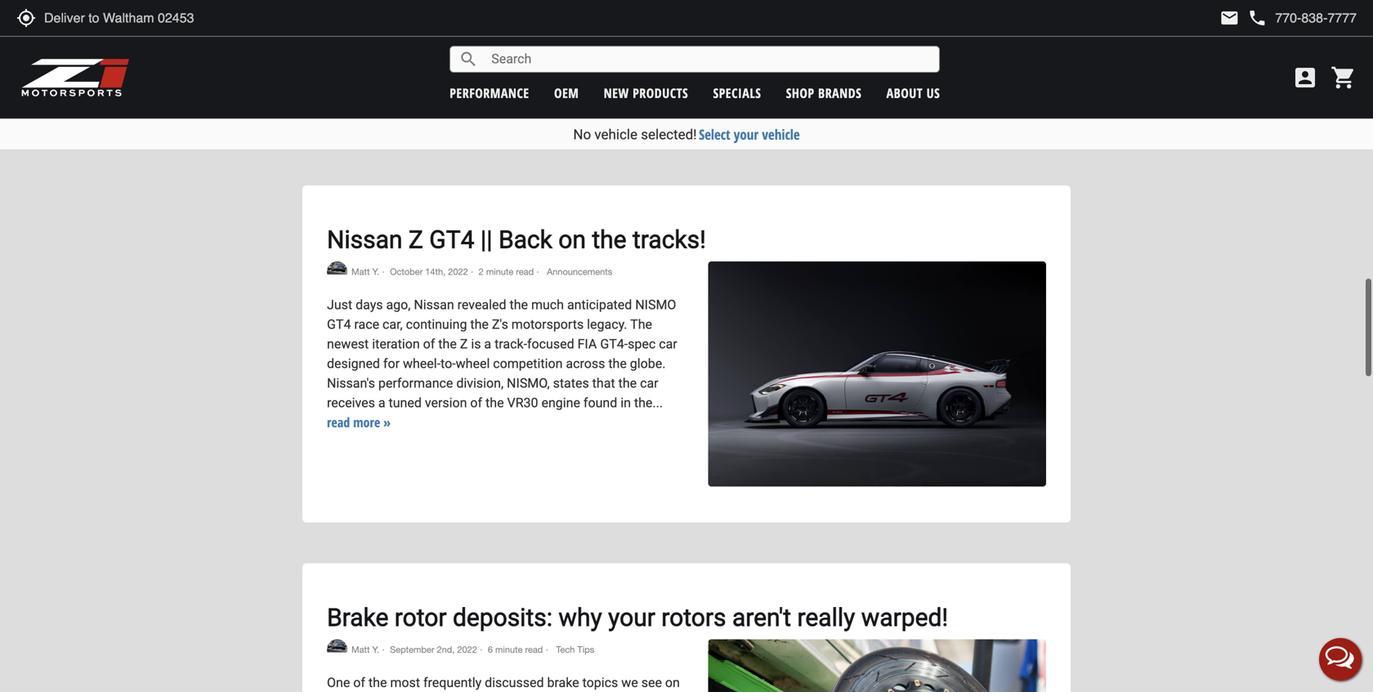 Task type: locate. For each thing, give the bounding box(es) containing it.
z inside "just days ago, nissan revealed the much anticipated nismo gt4 race car, continuing the z's motorsports legacy. the newest iteration of the z is a track-focused fia gt4-spec car designed for wheel-to-wheel competition across the globe. nissan's performance division, nismo, states that the car receives a tuned version of the vr30 engine found in the... read more »"
[[460, 336, 468, 352]]

your
[[734, 125, 759, 144], [608, 604, 656, 633]]

2nd,
[[437, 645, 455, 655]]

0 vertical spatial z
[[409, 225, 423, 254]]

division,
[[457, 376, 504, 391]]

in
[[621, 395, 631, 411]]

a
[[484, 336, 492, 352], [378, 395, 386, 411]]

1 vertical spatial matt
[[352, 645, 370, 655]]

1 matt y. image from the top
[[327, 262, 348, 275]]

0 vertical spatial minute
[[486, 267, 514, 277]]

2 horizontal spatial of
[[470, 395, 482, 411]]

matt y.
[[352, 267, 380, 277], [352, 645, 380, 655]]

minute right 2
[[486, 267, 514, 277]]

0 vertical spatial your
[[734, 125, 759, 144]]

gt4
[[430, 225, 475, 254], [327, 317, 351, 332]]

1 horizontal spatial z
[[460, 336, 468, 352]]

0 horizontal spatial z
[[409, 225, 423, 254]]

the up 'announcements'
[[592, 225, 627, 254]]

vehicle right no
[[595, 126, 638, 143]]

aren't
[[733, 604, 792, 633]]

0 vertical spatial »
[[384, 19, 391, 37]]

shopping_cart link
[[1327, 65, 1357, 91]]

0 vertical spatial more
[[353, 19, 380, 37]]

shop brands
[[786, 84, 862, 102]]

performance down wheel-
[[378, 376, 453, 391]]

your right select
[[734, 125, 759, 144]]

nissan up 'october'
[[327, 225, 403, 254]]

y. left september
[[372, 645, 380, 655]]

designed
[[327, 356, 380, 372]]

1 matt y. from the top
[[352, 267, 380, 277]]

2022 right 2nd,
[[457, 645, 477, 655]]

no vehicle selected! select your vehicle
[[573, 125, 800, 144]]

nissan z gt4 || back on the tracks!
[[327, 225, 706, 254]]

1 more from the top
[[353, 19, 380, 37]]

1 horizontal spatial your
[[734, 125, 759, 144]]

0 vertical spatial matt
[[352, 267, 370, 277]]

2022 for gt4
[[448, 267, 468, 277]]

1 » from the top
[[384, 19, 391, 37]]

on right see
[[665, 675, 680, 691]]

track-
[[495, 336, 527, 352]]

that
[[593, 376, 615, 391]]

across
[[566, 356, 605, 372]]

account_box
[[1293, 65, 1319, 91]]

0 vertical spatial nissan
[[327, 225, 403, 254]]

1 horizontal spatial vehicle
[[762, 125, 800, 144]]

matt down brake
[[352, 645, 370, 655]]

1 vertical spatial nissan
[[414, 297, 454, 313]]

0 vertical spatial matt y.
[[352, 267, 380, 277]]

the...
[[634, 395, 663, 411]]

0 vertical spatial matt y. image
[[327, 262, 348, 275]]

gt4-
[[600, 336, 628, 352]]

2 matt from the top
[[352, 645, 370, 655]]

frequently
[[424, 675, 482, 691]]

1 matt from the top
[[352, 267, 370, 277]]

gt4 left ||
[[430, 225, 475, 254]]

matt y. down brake
[[352, 645, 380, 655]]

car
[[659, 336, 678, 352], [640, 376, 659, 391]]

2
[[479, 267, 484, 277]]

0 horizontal spatial your
[[608, 604, 656, 633]]

receives
[[327, 395, 375, 411]]

rotor
[[395, 604, 447, 633]]

0 vertical spatial gt4
[[430, 225, 475, 254]]

0 horizontal spatial car
[[640, 376, 659, 391]]

oem
[[554, 84, 579, 102]]

1 vertical spatial minute
[[496, 645, 523, 655]]

revealed
[[458, 297, 507, 313]]

2 y. from the top
[[372, 645, 380, 655]]

1 vertical spatial matt y. image
[[327, 640, 348, 653]]

1 vertical spatial »
[[384, 414, 391, 431]]

1 vertical spatial performance
[[378, 376, 453, 391]]

2 matt y. from the top
[[352, 645, 380, 655]]

0 horizontal spatial on
[[559, 225, 586, 254]]

more
[[353, 19, 380, 37], [353, 414, 380, 431]]

2022 right 14th, on the left top of the page
[[448, 267, 468, 277]]

y.
[[372, 267, 380, 277], [372, 645, 380, 655]]

0 vertical spatial 2022
[[448, 267, 468, 277]]

the left much
[[510, 297, 528, 313]]

0 vertical spatial y.
[[372, 267, 380, 277]]

motorsports
[[512, 317, 584, 332]]

1 vertical spatial y.
[[372, 645, 380, 655]]

read more »
[[327, 19, 391, 37]]

1 vertical spatial read more » link
[[327, 414, 391, 431]]

new products
[[604, 84, 689, 102]]

the up "to-"
[[439, 336, 457, 352]]

nissan inside "just days ago, nissan revealed the much anticipated nismo gt4 race car, continuing the z's motorsports legacy. the newest iteration of the z is a track-focused fia gt4-spec car designed for wheel-to-wheel competition across the globe. nissan's performance division, nismo, states that the car receives a tuned version of the vr30 engine found in the... read more »"
[[414, 297, 454, 313]]

matt y. image
[[327, 262, 348, 275], [327, 640, 348, 653]]

september
[[390, 645, 435, 655]]

1 vertical spatial matt y.
[[352, 645, 380, 655]]

matt y. image down brake
[[327, 640, 348, 653]]

race
[[354, 317, 379, 332]]

6
[[488, 645, 493, 655]]

much
[[531, 297, 564, 313]]

about
[[887, 84, 923, 102]]

0 vertical spatial read more » link
[[327, 19, 391, 37]]

1 y. from the top
[[372, 267, 380, 277]]

mail
[[1220, 8, 1240, 28]]

really
[[798, 604, 856, 633]]

minute
[[486, 267, 514, 277], [496, 645, 523, 655]]

engine
[[542, 395, 581, 411]]

minute right 6
[[496, 645, 523, 655]]

1 vertical spatial of
[[470, 395, 482, 411]]

focused
[[527, 336, 575, 352]]

of up wheel-
[[423, 336, 435, 352]]

0 horizontal spatial of
[[353, 675, 365, 691]]

the left most
[[369, 675, 387, 691]]

the up in at bottom
[[619, 376, 637, 391]]

z left is
[[460, 336, 468, 352]]

nissan up continuing
[[414, 297, 454, 313]]

matt y. image for brake rotor deposits: why your rotors aren't really warped!
[[327, 640, 348, 653]]

y. left 'october'
[[372, 267, 380, 277]]

of
[[423, 336, 435, 352], [470, 395, 482, 411], [353, 675, 365, 691]]

1 vertical spatial on
[[665, 675, 680, 691]]

a left 'tuned' at the left of the page
[[378, 395, 386, 411]]

october 14th, 2022
[[390, 267, 468, 277]]

matt up days
[[352, 267, 370, 277]]

the down gt4-
[[609, 356, 627, 372]]

the inside one of the most frequently discussed brake topics we see on
[[369, 675, 387, 691]]

0 horizontal spatial a
[[378, 395, 386, 411]]

matt y. for brake
[[352, 645, 380, 655]]

competition
[[493, 356, 563, 372]]

z
[[409, 225, 423, 254], [460, 336, 468, 352]]

z up 'october'
[[409, 225, 423, 254]]

1 vertical spatial z
[[460, 336, 468, 352]]

2 » from the top
[[384, 414, 391, 431]]

new
[[604, 84, 629, 102]]

phone
[[1248, 8, 1268, 28]]

on
[[559, 225, 586, 254], [665, 675, 680, 691]]

on up 'announcements'
[[559, 225, 586, 254]]

car up the...
[[640, 376, 659, 391]]

matt y. up days
[[352, 267, 380, 277]]

vr30
[[507, 395, 538, 411]]

2 matt y. image from the top
[[327, 640, 348, 653]]

2 more from the top
[[353, 414, 380, 431]]

your for why
[[608, 604, 656, 633]]

september 2nd, 2022
[[390, 645, 477, 655]]

selected!
[[641, 126, 697, 143]]

a right is
[[484, 336, 492, 352]]

1 horizontal spatial car
[[659, 336, 678, 352]]

brake rotor deposits: why your rotors aren't really warped! link
[[327, 604, 949, 633]]

1 vertical spatial your
[[608, 604, 656, 633]]

vehicle
[[762, 125, 800, 144], [595, 126, 638, 143]]

about us link
[[887, 84, 941, 102]]

gt4 down just
[[327, 317, 351, 332]]

1 horizontal spatial on
[[665, 675, 680, 691]]

mail phone
[[1220, 8, 1268, 28]]

continuing
[[406, 317, 467, 332]]

1 horizontal spatial nissan
[[414, 297, 454, 313]]

matt y. image up just
[[327, 262, 348, 275]]

brake rotor deposits: why your rotors aren't really warped!
[[327, 604, 949, 633]]

my_location
[[16, 8, 36, 28]]

of right one
[[353, 675, 365, 691]]

car right spec
[[659, 336, 678, 352]]

select your vehicle link
[[699, 125, 800, 144]]

of down division,
[[470, 395, 482, 411]]

matt
[[352, 267, 370, 277], [352, 645, 370, 655]]

one
[[327, 675, 350, 691]]

brands
[[819, 84, 862, 102]]

1 vertical spatial a
[[378, 395, 386, 411]]

your right why
[[608, 604, 656, 633]]

performance down search in the left top of the page
[[450, 84, 530, 102]]

to-
[[441, 356, 456, 372]]

tech
[[556, 645, 575, 655]]

0 vertical spatial car
[[659, 336, 678, 352]]

0 horizontal spatial gt4
[[327, 317, 351, 332]]

0 vertical spatial a
[[484, 336, 492, 352]]

minute for ||
[[486, 267, 514, 277]]

wheel-
[[403, 356, 441, 372]]

1 vertical spatial 2022
[[457, 645, 477, 655]]

2 vertical spatial of
[[353, 675, 365, 691]]

read
[[327, 19, 350, 37], [516, 267, 534, 277], [327, 414, 350, 431], [525, 645, 543, 655]]

products
[[633, 84, 689, 102]]

0 horizontal spatial vehicle
[[595, 126, 638, 143]]

mail link
[[1220, 8, 1240, 28]]

vehicle down shop
[[762, 125, 800, 144]]

1 vertical spatial more
[[353, 414, 380, 431]]

1 vertical spatial gt4
[[327, 317, 351, 332]]

1 horizontal spatial of
[[423, 336, 435, 352]]



Task type: describe. For each thing, give the bounding box(es) containing it.
performance inside "just days ago, nissan revealed the much anticipated nismo gt4 race car, continuing the z's motorsports legacy. the newest iteration of the z is a track-focused fia gt4-spec car designed for wheel-to-wheel competition across the globe. nissan's performance division, nismo, states that the car receives a tuned version of the vr30 engine found in the... read more »"
[[378, 376, 453, 391]]

about us
[[887, 84, 941, 102]]

search
[[459, 49, 479, 69]]

y. for nissan
[[372, 267, 380, 277]]

days
[[356, 297, 383, 313]]

y. for brake
[[372, 645, 380, 655]]

version
[[425, 395, 467, 411]]

states
[[553, 376, 589, 391]]

brake
[[547, 675, 579, 691]]

why
[[559, 604, 602, 633]]

shop brands link
[[786, 84, 862, 102]]

warped!
[[862, 604, 949, 633]]

the
[[631, 317, 653, 332]]

0 vertical spatial on
[[559, 225, 586, 254]]

matt for brake
[[352, 645, 370, 655]]

select
[[699, 125, 731, 144]]

october
[[390, 267, 423, 277]]

matt y. for nissan
[[352, 267, 380, 277]]

1 read more » link from the top
[[327, 19, 391, 37]]

z1 motorsports logo image
[[20, 57, 130, 98]]

z's
[[492, 317, 508, 332]]

tips
[[578, 645, 595, 655]]

performance link
[[450, 84, 530, 102]]

nismo,
[[507, 376, 550, 391]]

minute for why
[[496, 645, 523, 655]]

legacy.
[[587, 317, 628, 332]]

oem link
[[554, 84, 579, 102]]

tuned
[[389, 395, 422, 411]]

the down division,
[[486, 395, 504, 411]]

more inside "just days ago, nissan revealed the much anticipated nismo gt4 race car, continuing the z's motorsports legacy. the newest iteration of the z is a track-focused fia gt4-spec car designed for wheel-to-wheel competition across the globe. nissan's performance division, nismo, states that the car receives a tuned version of the vr30 engine found in the... read more »"
[[353, 414, 380, 431]]

6 minute read
[[488, 645, 543, 655]]

nissan z gt4 || back on the tracks! image
[[708, 262, 1047, 487]]

vehicle inside 'no vehicle selected! select your vehicle'
[[595, 126, 638, 143]]

0 vertical spatial performance
[[450, 84, 530, 102]]

matt y. image for nissan z gt4 || back on the tracks!
[[327, 262, 348, 275]]

one of the most frequently discussed brake topics we see on
[[327, 675, 690, 693]]

2 read more » link from the top
[[327, 414, 391, 431]]

of inside one of the most frequently discussed brake topics we see on
[[353, 675, 365, 691]]

no
[[573, 126, 591, 143]]

1 vertical spatial car
[[640, 376, 659, 391]]

the down revealed
[[470, 317, 489, 332]]

shop
[[786, 84, 815, 102]]

2 minute read
[[479, 267, 534, 277]]

1 horizontal spatial gt4
[[430, 225, 475, 254]]

gt4 inside "just days ago, nissan revealed the much anticipated nismo gt4 race car, continuing the z's motorsports legacy. the newest iteration of the z is a track-focused fia gt4-spec car designed for wheel-to-wheel competition across the globe. nissan's performance division, nismo, states that the car receives a tuned version of the vr30 engine found in the... read more »"
[[327, 317, 351, 332]]

rotors
[[662, 604, 727, 633]]

globe.
[[630, 356, 666, 372]]

2022 for deposits:
[[457, 645, 477, 655]]

fia
[[578, 336, 597, 352]]

found
[[584, 395, 618, 411]]

topics
[[583, 675, 618, 691]]

back
[[499, 225, 553, 254]]

announcements
[[545, 267, 613, 277]]

ago,
[[386, 297, 411, 313]]

anticipated
[[567, 297, 632, 313]]

most
[[390, 675, 420, 691]]

spec
[[628, 336, 656, 352]]

shopping_cart
[[1331, 65, 1357, 91]]

your for select
[[734, 125, 759, 144]]

discussed
[[485, 675, 544, 691]]

0 vertical spatial of
[[423, 336, 435, 352]]

nissan z gt4 || back on the tracks! link
[[327, 225, 706, 254]]

nismo
[[636, 297, 677, 313]]

car,
[[383, 317, 403, 332]]

account_box link
[[1289, 65, 1323, 91]]

deposits:
[[453, 604, 553, 633]]

iteration
[[372, 336, 420, 352]]

» inside "just days ago, nissan revealed the much anticipated nismo gt4 race car, continuing the z's motorsports legacy. the newest iteration of the z is a track-focused fia gt4-spec car designed for wheel-to-wheel competition across the globe. nissan's performance division, nismo, states that the car receives a tuned version of the vr30 engine found in the... read more »"
[[384, 414, 391, 431]]

just
[[327, 297, 353, 313]]

1 horizontal spatial a
[[484, 336, 492, 352]]

newest
[[327, 336, 369, 352]]

brake
[[327, 604, 389, 633]]

on inside one of the most frequently discussed brake topics we see on
[[665, 675, 680, 691]]

14th,
[[425, 267, 446, 277]]

specials
[[713, 84, 762, 102]]

us
[[927, 84, 941, 102]]

wheel
[[456, 356, 490, 372]]

for
[[383, 356, 400, 372]]

specials link
[[713, 84, 762, 102]]

tracks!
[[633, 225, 706, 254]]

matt for nissan
[[352, 267, 370, 277]]

||
[[481, 225, 493, 254]]

Search search field
[[479, 47, 940, 72]]

0 horizontal spatial nissan
[[327, 225, 403, 254]]

phone link
[[1248, 8, 1357, 28]]

tech tips
[[554, 645, 595, 655]]

read inside "just days ago, nissan revealed the much anticipated nismo gt4 race car, continuing the z's motorsports legacy. the newest iteration of the z is a track-focused fia gt4-spec car designed for wheel-to-wheel competition across the globe. nissan's performance division, nismo, states that the car receives a tuned version of the vr30 engine found in the... read more »"
[[327, 414, 350, 431]]



Task type: vqa. For each thing, say whether or not it's contained in the screenshot.
Z
yes



